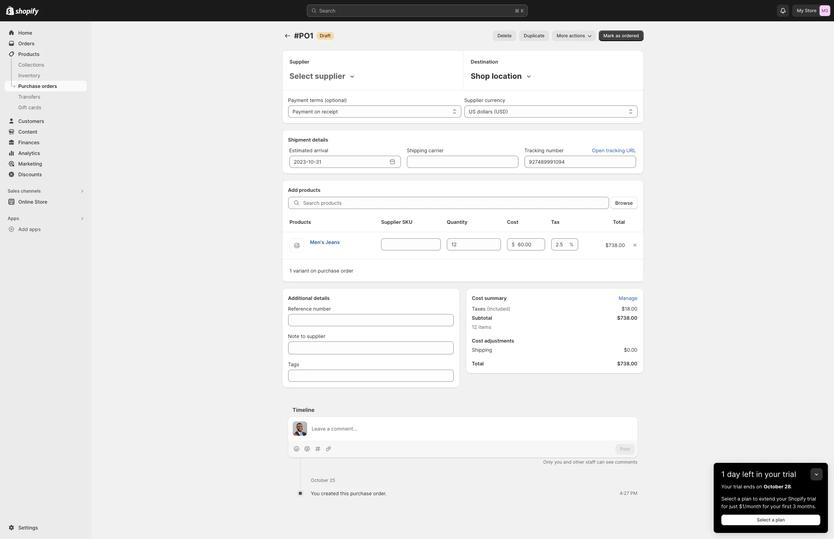 Task type: locate. For each thing, give the bounding box(es) containing it.
for
[[721, 503, 728, 509], [763, 503, 769, 509]]

k
[[521, 8, 524, 14]]

analytics link
[[5, 148, 87, 158]]

select supplier button
[[288, 70, 358, 82]]

carrier
[[429, 147, 444, 153]]

currency
[[485, 97, 505, 103]]

search
[[319, 8, 336, 14]]

shipping down cost adjustments
[[472, 347, 492, 353]]

details up arrival
[[312, 137, 328, 143]]

home link
[[5, 27, 87, 38]]

None text field
[[381, 238, 441, 251]]

for left just
[[721, 503, 728, 509]]

0 horizontal spatial purchase
[[318, 268, 339, 274]]

0 vertical spatial purchase
[[318, 268, 339, 274]]

your right in
[[765, 470, 781, 479]]

trial right your on the bottom of the page
[[733, 484, 742, 490]]

1 vertical spatial products
[[290, 219, 311, 225]]

created
[[321, 490, 339, 497]]

0 vertical spatial products
[[18, 51, 40, 57]]

your up first
[[777, 496, 787, 502]]

select for select supplier
[[290, 72, 313, 81]]

tax
[[551, 219, 560, 225]]

select inside dropdown button
[[290, 72, 313, 81]]

0 vertical spatial total
[[613, 219, 625, 225]]

add left apps
[[18, 226, 28, 232]]

1 vertical spatial payment
[[293, 109, 313, 115]]

$738.00
[[606, 242, 625, 248], [617, 315, 638, 321], [617, 361, 638, 367]]

mark
[[603, 33, 614, 38]]

details up reference number
[[314, 295, 330, 301]]

october
[[311, 478, 328, 483], [764, 484, 784, 490]]

1 vertical spatial to
[[753, 496, 758, 502]]

add inside add apps button
[[18, 226, 28, 232]]

Tracking number text field
[[524, 156, 636, 168]]

1 vertical spatial october
[[764, 484, 784, 490]]

cost
[[507, 219, 518, 225], [472, 295, 483, 301], [472, 338, 483, 344]]

plan for select a plan
[[776, 517, 785, 523]]

Tags text field
[[288, 370, 454, 382]]

collections link
[[5, 59, 87, 70]]

1 vertical spatial select
[[721, 496, 736, 502]]

trial up months.
[[807, 496, 816, 502]]

0 horizontal spatial for
[[721, 503, 728, 509]]

store
[[805, 8, 817, 13], [35, 199, 47, 205]]

discounts link
[[5, 169, 87, 180]]

1 horizontal spatial shipping
[[472, 347, 492, 353]]

0 horizontal spatial 1
[[290, 268, 292, 274]]

products link
[[5, 49, 87, 59]]

0 horizontal spatial october
[[311, 478, 328, 483]]

plan up $1/month
[[742, 496, 752, 502]]

extend
[[759, 496, 775, 502]]

number for reference number
[[313, 306, 331, 312]]

0 horizontal spatial shipping
[[407, 147, 427, 153]]

post
[[620, 446, 630, 452]]

1 horizontal spatial supplier
[[381, 219, 401, 225]]

october up extend
[[764, 484, 784, 490]]

2 horizontal spatial select
[[757, 517, 771, 523]]

supplier left sku
[[381, 219, 401, 225]]

0 horizontal spatial total
[[472, 361, 484, 367]]

store inside button
[[35, 199, 47, 205]]

sales channels button
[[5, 186, 87, 196]]

order.
[[373, 490, 387, 497]]

cost up taxes
[[472, 295, 483, 301]]

supplier up us
[[464, 97, 483, 103]]

1 vertical spatial supplier
[[307, 333, 325, 339]]

0 horizontal spatial add
[[18, 226, 28, 232]]

supplier for supplier
[[290, 59, 309, 65]]

%
[[570, 241, 574, 247]]

number right tracking
[[546, 147, 564, 153]]

0 vertical spatial supplier
[[315, 72, 345, 81]]

reference number
[[288, 306, 331, 312]]

orders
[[18, 40, 34, 46]]

plan down first
[[776, 517, 785, 523]]

products up collections
[[18, 51, 40, 57]]

0 vertical spatial payment
[[288, 97, 308, 103]]

avatar with initials b n image
[[293, 421, 307, 436], [293, 421, 307, 436]]

first
[[782, 503, 791, 509]]

0 horizontal spatial trial
[[733, 484, 742, 490]]

0 vertical spatial trial
[[783, 470, 796, 479]]

select up just
[[721, 496, 736, 502]]

supplier for supplier sku
[[381, 219, 401, 225]]

2 for from the left
[[763, 503, 769, 509]]

estimated arrival
[[289, 147, 328, 153]]

2 vertical spatial on
[[756, 484, 762, 490]]

browse
[[615, 200, 633, 206]]

payment left "terms"
[[288, 97, 308, 103]]

store right my
[[805, 8, 817, 13]]

plan inside select a plan to extend your shopify trial for just $1/month for your first 3 months.
[[742, 496, 752, 502]]

payment down "terms"
[[293, 109, 313, 115]]

sku
[[402, 219, 413, 225]]

receipt
[[322, 109, 338, 115]]

plan inside select a plan link
[[776, 517, 785, 523]]

$18.00
[[622, 306, 638, 312]]

2 vertical spatial cost
[[472, 338, 483, 344]]

2 vertical spatial your
[[771, 503, 781, 509]]

terms
[[310, 97, 323, 103]]

None number field
[[447, 238, 490, 251]]

shopify image
[[6, 6, 14, 15]]

only you and other staff can see comments
[[543, 459, 638, 465]]

shipping left carrier
[[407, 147, 427, 153]]

1 vertical spatial trial
[[733, 484, 742, 490]]

details for shipment details
[[312, 137, 328, 143]]

0 vertical spatial details
[[312, 137, 328, 143]]

gift cards
[[18, 104, 41, 110]]

(optional)
[[325, 97, 347, 103]]

my store image
[[820, 5, 830, 16]]

shipment details
[[288, 137, 328, 143]]

see
[[606, 459, 614, 465]]

cost down the 12
[[472, 338, 483, 344]]

destination
[[471, 59, 498, 65]]

dollars
[[477, 109, 493, 115]]

number down additional details
[[313, 306, 331, 312]]

on right variant
[[311, 268, 316, 274]]

0 horizontal spatial select
[[290, 72, 313, 81]]

purchase left order
[[318, 268, 339, 274]]

add apps button
[[5, 224, 87, 235]]

0 vertical spatial add
[[288, 187, 298, 193]]

tracking
[[524, 147, 545, 153]]

content
[[18, 129, 37, 135]]

only
[[543, 459, 553, 465]]

1 left "day" at the right bottom of page
[[721, 470, 725, 479]]

2 vertical spatial $738.00
[[617, 361, 638, 367]]

0 horizontal spatial plan
[[742, 496, 752, 502]]

products up men's
[[290, 219, 311, 225]]

number
[[546, 147, 564, 153], [313, 306, 331, 312]]

0 vertical spatial shipping
[[407, 147, 427, 153]]

1 horizontal spatial 1
[[721, 470, 725, 479]]

to right 'note'
[[301, 333, 305, 339]]

1
[[290, 268, 292, 274], [721, 470, 725, 479]]

1 vertical spatial 1
[[721, 470, 725, 479]]

just
[[729, 503, 738, 509]]

cost up '$'
[[507, 219, 518, 225]]

0 horizontal spatial a
[[738, 496, 740, 502]]

2 vertical spatial select
[[757, 517, 771, 523]]

cost for cost adjustments
[[472, 338, 483, 344]]

1 vertical spatial $738.00
[[617, 315, 638, 321]]

your left first
[[771, 503, 781, 509]]

0 vertical spatial supplier
[[290, 59, 309, 65]]

Shipping carrier text field
[[407, 156, 518, 168]]

open tracking url
[[592, 147, 636, 153]]

open
[[592, 147, 605, 153]]

select inside select a plan to extend your shopify trial for just $1/month for your first 3 months.
[[721, 496, 736, 502]]

Search products text field
[[303, 197, 609, 209]]

total
[[613, 219, 625, 225], [472, 361, 484, 367]]

for down extend
[[763, 503, 769, 509]]

1 vertical spatial total
[[472, 361, 484, 367]]

settings
[[18, 525, 38, 531]]

1 vertical spatial your
[[777, 496, 787, 502]]

1 horizontal spatial purchase
[[350, 490, 372, 497]]

select a plan link
[[721, 515, 820, 525]]

shipping for shipping
[[472, 347, 492, 353]]

a for select a plan
[[772, 517, 774, 523]]

on down payment terms (optional) at the top left of page
[[314, 109, 320, 115]]

0 vertical spatial october
[[311, 478, 328, 483]]

2 horizontal spatial supplier
[[464, 97, 483, 103]]

2 horizontal spatial trial
[[807, 496, 816, 502]]

mark as ordered button
[[599, 30, 644, 41]]

1 horizontal spatial to
[[753, 496, 758, 502]]

supplier up select supplier
[[290, 59, 309, 65]]

1 horizontal spatial add
[[288, 187, 298, 193]]

october left 25
[[311, 478, 328, 483]]

1 horizontal spatial products
[[290, 219, 311, 225]]

2 vertical spatial trial
[[807, 496, 816, 502]]

1 vertical spatial cost
[[472, 295, 483, 301]]

1 horizontal spatial a
[[772, 517, 774, 523]]

online
[[18, 199, 33, 205]]

1 vertical spatial purchase
[[350, 490, 372, 497]]

transfers
[[18, 94, 40, 100]]

1 horizontal spatial number
[[546, 147, 564, 153]]

1 inside 1 day left in your trial dropdown button
[[721, 470, 725, 479]]

months.
[[797, 503, 816, 509]]

to up $1/month
[[753, 496, 758, 502]]

0 vertical spatial your
[[765, 470, 781, 479]]

a down select a plan to extend your shopify trial for just $1/month for your first 3 months.
[[772, 517, 774, 523]]

0 vertical spatial 1
[[290, 268, 292, 274]]

0 vertical spatial number
[[546, 147, 564, 153]]

12 items
[[472, 324, 491, 330]]

plan
[[742, 496, 752, 502], [776, 517, 785, 523]]

purchase
[[318, 268, 339, 274], [350, 490, 372, 497]]

0 vertical spatial cost
[[507, 219, 518, 225]]

adjustments
[[484, 338, 514, 344]]

1 vertical spatial details
[[314, 295, 330, 301]]

0 vertical spatial select
[[290, 72, 313, 81]]

manage
[[619, 295, 638, 301]]

store for online store
[[35, 199, 47, 205]]

total down cost adjustments
[[472, 361, 484, 367]]

more actions
[[557, 33, 585, 38]]

1 day left in your trial button
[[714, 463, 828, 479]]

28
[[785, 484, 791, 490]]

1 horizontal spatial store
[[805, 8, 817, 13]]

0 horizontal spatial store
[[35, 199, 47, 205]]

to inside select a plan to extend your shopify trial for just $1/month for your first 3 months.
[[753, 496, 758, 502]]

cost for cost
[[507, 219, 518, 225]]

0 horizontal spatial supplier
[[290, 59, 309, 65]]

purchase right this
[[350, 490, 372, 497]]

1 vertical spatial a
[[772, 517, 774, 523]]

in
[[756, 470, 763, 479]]

add left products
[[288, 187, 298, 193]]

store down sales channels button on the top
[[35, 199, 47, 205]]

total down browse
[[613, 219, 625, 225]]

online store
[[18, 199, 47, 205]]

supplier right 'note'
[[307, 333, 325, 339]]

Leave a comment... text field
[[312, 425, 633, 433]]

estimated
[[289, 147, 313, 153]]

select up "terms"
[[290, 72, 313, 81]]

1 horizontal spatial trial
[[783, 470, 796, 479]]

shop
[[471, 72, 490, 81]]

0 vertical spatial to
[[301, 333, 305, 339]]

supplier inside the select supplier dropdown button
[[315, 72, 345, 81]]

Reference number text field
[[288, 314, 454, 326]]

1 horizontal spatial plan
[[776, 517, 785, 523]]

0 horizontal spatial to
[[301, 333, 305, 339]]

cost adjustments
[[472, 338, 514, 344]]

1 horizontal spatial for
[[763, 503, 769, 509]]

on right the ends
[[756, 484, 762, 490]]

a up just
[[738, 496, 740, 502]]

1 vertical spatial plan
[[776, 517, 785, 523]]

1 horizontal spatial select
[[721, 496, 736, 502]]

items
[[479, 324, 491, 330]]

1 vertical spatial store
[[35, 199, 47, 205]]

this
[[340, 490, 349, 497]]

1 vertical spatial shipping
[[472, 347, 492, 353]]

supplier up (optional)
[[315, 72, 345, 81]]

trial up 28
[[783, 470, 796, 479]]

apps button
[[5, 213, 87, 224]]

12
[[472, 324, 477, 330]]

1 vertical spatial number
[[313, 306, 331, 312]]

1 horizontal spatial october
[[764, 484, 784, 490]]

analytics
[[18, 150, 40, 156]]

2 vertical spatial supplier
[[381, 219, 401, 225]]

1 left variant
[[290, 268, 292, 274]]

1 vertical spatial add
[[18, 226, 28, 232]]

0 vertical spatial plan
[[742, 496, 752, 502]]

cards
[[28, 104, 41, 110]]

0 vertical spatial store
[[805, 8, 817, 13]]

products
[[299, 187, 320, 193]]

0 vertical spatial a
[[738, 496, 740, 502]]

1 vertical spatial supplier
[[464, 97, 483, 103]]

0 horizontal spatial number
[[313, 306, 331, 312]]

ordered
[[622, 33, 639, 38]]

your
[[765, 470, 781, 479], [777, 496, 787, 502], [771, 503, 781, 509]]

finances
[[18, 139, 40, 145]]

a inside select a plan to extend your shopify trial for just $1/month for your first 3 months.
[[738, 496, 740, 502]]

select down select a plan to extend your shopify trial for just $1/month for your first 3 months.
[[757, 517, 771, 523]]

on
[[314, 109, 320, 115], [311, 268, 316, 274], [756, 484, 762, 490]]



Task type: describe. For each thing, give the bounding box(es) containing it.
open tracking url link
[[587, 145, 641, 156]]

your
[[721, 484, 732, 490]]

add products
[[288, 187, 320, 193]]

#po1
[[294, 31, 314, 40]]

tracking
[[606, 147, 625, 153]]

note to supplier
[[288, 333, 325, 339]]

url
[[626, 147, 636, 153]]

add for add products
[[288, 187, 298, 193]]

on inside 1 day left in your trial element
[[756, 484, 762, 490]]

taxes
[[472, 306, 486, 312]]

1 for from the left
[[721, 503, 728, 509]]

more
[[557, 33, 568, 38]]

$
[[512, 241, 515, 247]]

orders
[[42, 83, 57, 89]]

other
[[573, 459, 584, 465]]

subtotal
[[472, 315, 492, 321]]

25
[[330, 478, 335, 483]]

1 for 1 day left in your trial
[[721, 470, 725, 479]]

plan for select a plan to extend your shopify trial for just $1/month for your first 3 months.
[[742, 496, 752, 502]]

1 variant on purchase order
[[290, 268, 353, 274]]

1 day left in your trial element
[[714, 483, 828, 533]]

post button
[[616, 444, 634, 454]]

number for tracking number
[[546, 147, 564, 153]]

shipping carrier
[[407, 147, 444, 153]]

cost for cost summary
[[472, 295, 483, 301]]

marketing link
[[5, 158, 87, 169]]

trial inside select a plan to extend your shopify trial for just $1/month for your first 3 months.
[[807, 496, 816, 502]]

4:27
[[620, 490, 629, 496]]

shipping for shipping carrier
[[407, 147, 427, 153]]

duplicate
[[524, 33, 545, 38]]

$738.00 for subtotal
[[617, 315, 638, 321]]

settings link
[[5, 522, 87, 533]]

Estimated arrival text field
[[289, 156, 387, 168]]

purchase for order
[[318, 268, 339, 274]]

$1/month
[[739, 503, 761, 509]]

purchase for order.
[[350, 490, 372, 497]]

your inside dropdown button
[[765, 470, 781, 479]]

% text field
[[551, 238, 568, 251]]

add for add apps
[[18, 226, 28, 232]]

online store link
[[5, 196, 87, 207]]

home
[[18, 30, 32, 36]]

sales
[[8, 188, 20, 194]]

you created this purchase order.
[[311, 490, 387, 497]]

select for select a plan
[[757, 517, 771, 523]]

supplier sku
[[381, 219, 413, 225]]

gift
[[18, 104, 27, 110]]

shipment
[[288, 137, 311, 143]]

apps
[[8, 215, 19, 221]]

transfers link
[[5, 91, 87, 102]]

quantity
[[447, 219, 467, 225]]

timeline
[[293, 407, 315, 413]]

trial inside 1 day left in your trial dropdown button
[[783, 470, 796, 479]]

comments
[[615, 459, 638, 465]]

payment for payment on receipt
[[293, 109, 313, 115]]

supplier for supplier currency
[[464, 97, 483, 103]]

(included)
[[487, 306, 511, 312]]

customers
[[18, 118, 44, 124]]

shop location button
[[469, 70, 534, 82]]

shop location
[[471, 72, 522, 81]]

online store button
[[0, 196, 91, 207]]

day
[[727, 470, 740, 479]]

select a plan
[[757, 517, 785, 523]]

payment for payment terms (optional)
[[288, 97, 308, 103]]

0 vertical spatial $738.00
[[606, 242, 625, 248]]

1 horizontal spatial total
[[613, 219, 625, 225]]

mark as ordered
[[603, 33, 639, 38]]

purchase orders link
[[5, 81, 87, 91]]

finances link
[[5, 137, 87, 148]]

my store
[[797, 8, 817, 13]]

$ text field
[[518, 238, 545, 251]]

shopify image
[[15, 8, 39, 16]]

arrival
[[314, 147, 328, 153]]

note
[[288, 333, 299, 339]]

tracking number
[[524, 147, 564, 153]]

store for my store
[[805, 8, 817, 13]]

(usd)
[[494, 109, 508, 115]]

as
[[616, 33, 621, 38]]

customers link
[[5, 116, 87, 126]]

men's
[[310, 239, 324, 245]]

sales channels
[[8, 188, 41, 194]]

october inside 1 day left in your trial element
[[764, 484, 784, 490]]

men's jeans
[[310, 239, 340, 245]]

1 day left in your trial
[[721, 470, 796, 479]]

purchase
[[18, 83, 40, 89]]

details for additional details
[[314, 295, 330, 301]]

content link
[[5, 126, 87, 137]]

Note to supplier text field
[[288, 342, 454, 354]]

$738.00 for total
[[617, 361, 638, 367]]

0 horizontal spatial products
[[18, 51, 40, 57]]

orders link
[[5, 38, 87, 49]]

additional details
[[288, 295, 330, 301]]

select for select a plan to extend your shopify trial for just $1/month for your first 3 months.
[[721, 496, 736, 502]]

draft
[[320, 33, 331, 38]]

1 for 1 variant on purchase order
[[290, 268, 292, 274]]

my
[[797, 8, 804, 13]]

and
[[564, 459, 572, 465]]

a for select a plan to extend your shopify trial for just $1/month for your first 3 months.
[[738, 496, 740, 502]]

0 vertical spatial on
[[314, 109, 320, 115]]

variant
[[293, 268, 309, 274]]

order
[[341, 268, 353, 274]]

us dollars (usd)
[[469, 109, 508, 115]]

apps
[[29, 226, 41, 232]]

1 vertical spatial on
[[311, 268, 316, 274]]

summary
[[484, 295, 507, 301]]

discounts
[[18, 171, 42, 177]]

add apps
[[18, 226, 41, 232]]

staff
[[586, 459, 596, 465]]

location
[[492, 72, 522, 81]]

manage button
[[614, 293, 642, 303]]



